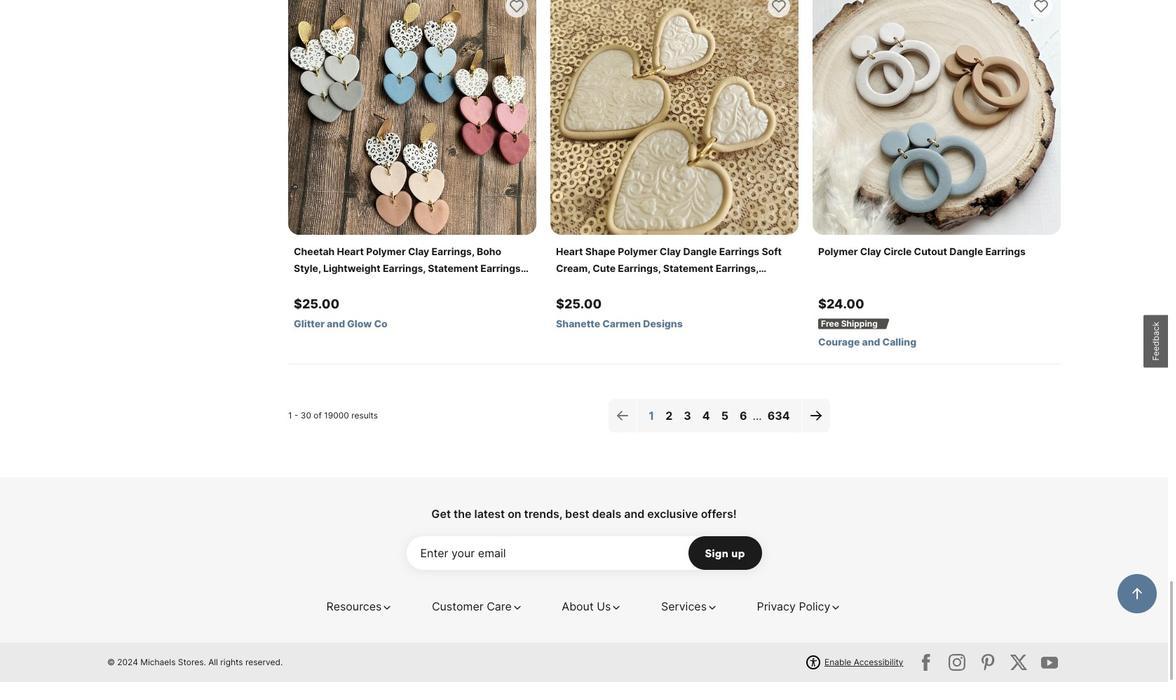 Task type: describe. For each thing, give the bounding box(es) containing it.
sign up
[[705, 547, 745, 561]]

heart shape polymer clay dangle earrings soft cream, cute earrings, statement earrings, handmade jewelry link
[[556, 243, 793, 291]]

mothers
[[394, 279, 434, 291]]

earrings for polymer clay circle cutout dangle earrings
[[986, 246, 1026, 257]]

earrings for heart shape polymer clay dangle earrings soft cream, cute earrings, statement earrings, handmade jewelry $25.00 shanette carmen designs
[[720, 246, 760, 257]]

1 link
[[644, 399, 660, 433]]

© 2024 michaels stores. all rights reserved.
[[107, 657, 283, 668]]

©
[[107, 657, 115, 668]]

youtube image
[[1039, 652, 1061, 674]]

deals
[[592, 507, 622, 521]]

4 link
[[697, 399, 716, 433]]

shipping
[[842, 319, 878, 329]]

favorite image for $25.00
[[771, 0, 788, 15]]

resources
[[327, 600, 382, 614]]

us
[[597, 600, 611, 614]]

privacy
[[757, 600, 796, 614]]

wife
[[493, 279, 516, 291]]

courage and calling link
[[819, 336, 1056, 349]]

$24.00
[[819, 297, 865, 311]]

on
[[508, 507, 522, 521]]

cutout
[[915, 246, 948, 257]]

latest
[[475, 507, 505, 521]]

reserved.
[[245, 657, 283, 668]]

free shipping
[[822, 319, 878, 329]]

heart inside heart shape polymer clay dangle earrings soft cream, cute earrings, statement earrings, handmade jewelry $25.00 shanette carmen designs
[[556, 246, 583, 257]]

courage and calling
[[819, 336, 917, 348]]

clay for $25.00
[[660, 246, 681, 257]]

sign
[[705, 547, 729, 561]]

-
[[295, 410, 298, 421]]

1 twitter image from the left
[[916, 652, 938, 674]]

2 twitter image from the left
[[1008, 652, 1031, 674]]

all
[[208, 657, 218, 668]]

sign up button
[[689, 537, 762, 570]]

policy
[[799, 600, 831, 614]]

polymer clay circle cutout dangle earrings link
[[819, 243, 1056, 260]]

services
[[662, 600, 707, 614]]

handmade inside cheetah heart polymer clay earrings, boho style, lightweight earrings, statement earrings, handmade earrings, mothers day gift for wife $25.00 glitter and glow co
[[294, 279, 346, 291]]

get
[[432, 507, 451, 521]]

gift
[[457, 279, 475, 291]]

…
[[753, 409, 762, 423]]

6
[[740, 409, 748, 423]]

glitter
[[294, 318, 325, 330]]

shanette
[[556, 318, 601, 330]]

customer care button
[[432, 598, 523, 615]]

1 horizontal spatial and
[[624, 507, 645, 521]]

polymer clay circle cutout dangle earrings
[[819, 246, 1026, 257]]

glow
[[347, 318, 372, 330]]

results
[[352, 410, 378, 421]]

customer care
[[432, 600, 512, 614]]

heart shape polymer clay dangle earrings soft cream, cute earrings, statement earrings, handmade jewelry $25.00 shanette carmen designs
[[556, 246, 782, 330]]

lightweight
[[323, 262, 381, 274]]

3
[[684, 409, 692, 423]]

4
[[703, 409, 710, 423]]

634
[[768, 409, 790, 423]]

free
[[822, 319, 840, 329]]

get the latest on trends, best deals and exclusive offers!
[[432, 507, 737, 521]]

soft
[[762, 246, 782, 257]]

2 twitter image from the left
[[977, 652, 1000, 674]]

shape
[[586, 246, 616, 257]]

1 - 30 of 19000 results
[[288, 410, 378, 421]]

5 link
[[716, 399, 735, 433]]

enable accessibility
[[825, 657, 904, 668]]

privacy policy button
[[757, 598, 842, 615]]

carmen
[[603, 318, 641, 330]]

shanette carmen designs link
[[556, 318, 793, 330]]

$25.00 inside heart shape polymer clay dangle earrings soft cream, cute earrings, statement earrings, handmade jewelry $25.00 shanette carmen designs
[[556, 297, 602, 311]]

co
[[374, 318, 388, 330]]

statement inside cheetah heart polymer clay earrings, boho style, lightweight earrings, statement earrings, handmade earrings, mothers day gift for wife $25.00 glitter and glow co
[[428, 262, 479, 274]]



Task type: vqa. For each thing, say whether or not it's contained in the screenshot.
2
yes



Task type: locate. For each thing, give the bounding box(es) containing it.
twitter image
[[916, 652, 938, 674], [977, 652, 1000, 674]]

1 horizontal spatial favorite image
[[771, 0, 788, 15]]

heart inside cheetah heart polymer clay earrings, boho style, lightweight earrings, statement earrings, handmade earrings, mothers day gift for wife $25.00 glitter and glow co
[[337, 246, 364, 257]]

and
[[327, 318, 345, 330], [863, 336, 881, 348], [624, 507, 645, 521]]

$25.00
[[294, 297, 340, 311], [556, 297, 602, 311]]

3 clay from the left
[[861, 246, 882, 257]]

resources button
[[327, 598, 393, 615]]

2 favorite image from the left
[[771, 0, 788, 15]]

2 horizontal spatial polymer
[[819, 246, 858, 257]]

polymer for day
[[366, 246, 406, 257]]

1 dangle from the left
[[684, 246, 717, 257]]

polymer for $25.00
[[618, 246, 658, 257]]

0 horizontal spatial clay
[[408, 246, 430, 257]]

style,
[[294, 262, 321, 274]]

enable
[[825, 657, 852, 668]]

exclusive
[[648, 507, 699, 521]]

handmade down style,
[[294, 279, 346, 291]]

polymer
[[366, 246, 406, 257], [618, 246, 658, 257], [819, 246, 858, 257]]

1 left '-'
[[288, 410, 292, 421]]

circle
[[884, 246, 912, 257]]

polymer up lightweight
[[366, 246, 406, 257]]

statement
[[428, 262, 479, 274], [663, 262, 714, 274]]

2 polymer from the left
[[618, 246, 658, 257]]

courage
[[819, 336, 860, 348]]

customer
[[432, 600, 484, 614]]

0 horizontal spatial 1
[[288, 410, 292, 421]]

2 horizontal spatial clay
[[861, 246, 882, 257]]

dangle for polymer clay circle cutout dangle earrings
[[950, 246, 984, 257]]

2 heart from the left
[[556, 246, 583, 257]]

rights
[[221, 657, 243, 668]]

0 horizontal spatial earrings
[[720, 246, 760, 257]]

product name is heart shape polymer clay dangle earrings soft cream, cute earrings, statement earrings, handmade jewelry image
[[551, 0, 799, 235]]

day
[[436, 279, 455, 291]]

0 horizontal spatial handmade
[[294, 279, 346, 291]]

1 left 2 link
[[649, 409, 655, 423]]

1 statement from the left
[[428, 262, 479, 274]]

1 horizontal spatial 1
[[649, 409, 655, 423]]

polymer inside heart shape polymer clay dangle earrings soft cream, cute earrings, statement earrings, handmade jewelry $25.00 shanette carmen designs
[[618, 246, 658, 257]]

1 handmade from the left
[[294, 279, 346, 291]]

1 horizontal spatial polymer
[[618, 246, 658, 257]]

3 favorite image from the left
[[1033, 0, 1050, 15]]

6 link
[[735, 399, 753, 433]]

clay left circle
[[861, 246, 882, 257]]

1
[[649, 409, 655, 423], [288, 410, 292, 421]]

30
[[301, 410, 311, 421]]

2 clay from the left
[[660, 246, 681, 257]]

about us button
[[562, 598, 623, 615]]

$25.00 up shanette
[[556, 297, 602, 311]]

of
[[314, 410, 322, 421]]

product name is polymer clay circle cutout dangle earrings image
[[813, 0, 1061, 235]]

twitter image left youtube image
[[977, 652, 1000, 674]]

heart
[[337, 246, 364, 257], [556, 246, 583, 257]]

and inside cheetah heart polymer clay earrings, boho style, lightweight earrings, statement earrings, handmade earrings, mothers day gift for wife $25.00 glitter and glow co
[[327, 318, 345, 330]]

clay inside heart shape polymer clay dangle earrings soft cream, cute earrings, statement earrings, handmade jewelry $25.00 shanette carmen designs
[[660, 246, 681, 257]]

1 horizontal spatial statement
[[663, 262, 714, 274]]

1 favorite image from the left
[[509, 0, 525, 15]]

for
[[477, 279, 491, 291]]

3 link
[[679, 399, 697, 433]]

trends,
[[524, 507, 563, 521]]

cream,
[[556, 262, 591, 274]]

statement up shanette carmen designs link
[[663, 262, 714, 274]]

1 earrings from the left
[[720, 246, 760, 257]]

1 heart from the left
[[337, 246, 364, 257]]

and inside courage and calling link
[[863, 336, 881, 348]]

1 clay from the left
[[408, 246, 430, 257]]

handmade down cream,
[[556, 279, 608, 291]]

2 horizontal spatial favorite image
[[1033, 0, 1050, 15]]

5
[[722, 409, 729, 423]]

cute
[[593, 262, 616, 274]]

and left glow
[[327, 318, 345, 330]]

1 horizontal spatial heart
[[556, 246, 583, 257]]

2 link
[[660, 399, 679, 433]]

tabler image
[[808, 408, 825, 424]]

designs
[[643, 318, 683, 330]]

and down shipping
[[863, 336, 881, 348]]

services button
[[662, 598, 718, 615]]

2
[[666, 409, 673, 423]]

up
[[732, 547, 745, 561]]

offers!
[[701, 507, 737, 521]]

1 $25.00 from the left
[[294, 297, 340, 311]]

dangle
[[684, 246, 717, 257], [950, 246, 984, 257]]

1 horizontal spatial dangle
[[950, 246, 984, 257]]

about us
[[562, 600, 611, 614]]

handmade
[[294, 279, 346, 291], [556, 279, 608, 291]]

1 horizontal spatial handmade
[[556, 279, 608, 291]]

clay
[[408, 246, 430, 257], [660, 246, 681, 257], [861, 246, 882, 257]]

clay for day
[[408, 246, 430, 257]]

heart up cream,
[[556, 246, 583, 257]]

0 horizontal spatial twitter image
[[916, 652, 938, 674]]

dangle inside heart shape polymer clay dangle earrings soft cream, cute earrings, statement earrings, handmade jewelry $25.00 shanette carmen designs
[[684, 246, 717, 257]]

polymer inside polymer clay circle cutout dangle earrings link
[[819, 246, 858, 257]]

634 link
[[762, 399, 796, 433]]

statement up day
[[428, 262, 479, 274]]

michaels
[[141, 657, 176, 668]]

care
[[487, 600, 512, 614]]

19000
[[324, 410, 349, 421]]

0 horizontal spatial statement
[[428, 262, 479, 274]]

2 vertical spatial and
[[624, 507, 645, 521]]

0 horizontal spatial heart
[[337, 246, 364, 257]]

1 horizontal spatial earrings
[[986, 246, 1026, 257]]

earrings inside heart shape polymer clay dangle earrings soft cream, cute earrings, statement earrings, handmade jewelry $25.00 shanette carmen designs
[[720, 246, 760, 257]]

0 horizontal spatial dangle
[[684, 246, 717, 257]]

clay inside cheetah heart polymer clay earrings, boho style, lightweight earrings, statement earrings, handmade earrings, mothers day gift for wife $25.00 glitter and glow co
[[408, 246, 430, 257]]

handmade inside heart shape polymer clay dangle earrings soft cream, cute earrings, statement earrings, handmade jewelry $25.00 shanette carmen designs
[[556, 279, 608, 291]]

1 twitter image from the left
[[946, 652, 969, 674]]

twitter image right accessibility
[[916, 652, 938, 674]]

3 polymer from the left
[[819, 246, 858, 257]]

heart up lightweight
[[337, 246, 364, 257]]

2 statement from the left
[[663, 262, 714, 274]]

stores.
[[178, 657, 206, 668]]

1 for 1
[[649, 409, 655, 423]]

1 horizontal spatial $25.00
[[556, 297, 602, 311]]

and right deals
[[624, 507, 645, 521]]

0 horizontal spatial favorite image
[[509, 0, 525, 15]]

glitter and glow co link
[[294, 318, 531, 330]]

polymer up $24.00
[[819, 246, 858, 257]]

earrings,
[[432, 246, 475, 257], [383, 262, 426, 274], [481, 262, 524, 274], [618, 262, 661, 274], [716, 262, 759, 274], [348, 279, 391, 291]]

boho
[[477, 246, 502, 257]]

2 $25.00 from the left
[[556, 297, 602, 311]]

cheetah
[[294, 246, 335, 257]]

twitter image
[[946, 652, 969, 674], [1008, 652, 1031, 674]]

2 horizontal spatial and
[[863, 336, 881, 348]]

jewelry
[[611, 279, 649, 291]]

favorite image for day
[[509, 0, 525, 15]]

0 horizontal spatial twitter image
[[946, 652, 969, 674]]

0 vertical spatial and
[[327, 318, 345, 330]]

calling
[[883, 336, 917, 348]]

1 for 1 - 30 of 19000 results
[[288, 410, 292, 421]]

favorite image
[[509, 0, 525, 15], [771, 0, 788, 15], [1033, 0, 1050, 15]]

best
[[566, 507, 590, 521]]

product name is cheetah heart polymer clay earrings, boho style, lightweight earrings, statement earrings, handmade earrings, mothers day gift for wife image
[[288, 0, 537, 235]]

1 horizontal spatial twitter image
[[977, 652, 1000, 674]]

polymer up jewelry
[[618, 246, 658, 257]]

dangle for heart shape polymer clay dangle earrings soft cream, cute earrings, statement earrings, handmade jewelry $25.00 shanette carmen designs
[[684, 246, 717, 257]]

about
[[562, 600, 594, 614]]

1 polymer from the left
[[366, 246, 406, 257]]

0 horizontal spatial $25.00
[[294, 297, 340, 311]]

the
[[454, 507, 472, 521]]

cheetah heart polymer clay earrings, boho style, lightweight earrings, statement earrings, handmade earrings, mothers day gift for wife link
[[294, 243, 531, 291]]

2 earrings from the left
[[986, 246, 1026, 257]]

Enter your email field
[[407, 537, 762, 570]]

clay up mothers on the top left
[[408, 246, 430, 257]]

clay right shape
[[660, 246, 681, 257]]

statement inside heart shape polymer clay dangle earrings soft cream, cute earrings, statement earrings, handmade jewelry $25.00 shanette carmen designs
[[663, 262, 714, 274]]

1 horizontal spatial twitter image
[[1008, 652, 1031, 674]]

cheetah heart polymer clay earrings, boho style, lightweight earrings, statement earrings, handmade earrings, mothers day gift for wife $25.00 glitter and glow co
[[294, 246, 524, 330]]

2 dangle from the left
[[950, 246, 984, 257]]

2 handmade from the left
[[556, 279, 608, 291]]

privacy policy
[[757, 600, 831, 614]]

0 horizontal spatial and
[[327, 318, 345, 330]]

0 horizontal spatial polymer
[[366, 246, 406, 257]]

accessibility
[[854, 657, 904, 668]]

1 vertical spatial and
[[863, 336, 881, 348]]

6 … 634
[[740, 409, 790, 423]]

2024
[[117, 657, 138, 668]]

$25.00 inside cheetah heart polymer clay earrings, boho style, lightweight earrings, statement earrings, handmade earrings, mothers day gift for wife $25.00 glitter and glow co
[[294, 297, 340, 311]]

$25.00 up glitter
[[294, 297, 340, 311]]

polymer inside cheetah heart polymer clay earrings, boho style, lightweight earrings, statement earrings, handmade earrings, mothers day gift for wife $25.00 glitter and glow co
[[366, 246, 406, 257]]

tabler image
[[615, 408, 632, 424]]

1 horizontal spatial clay
[[660, 246, 681, 257]]



